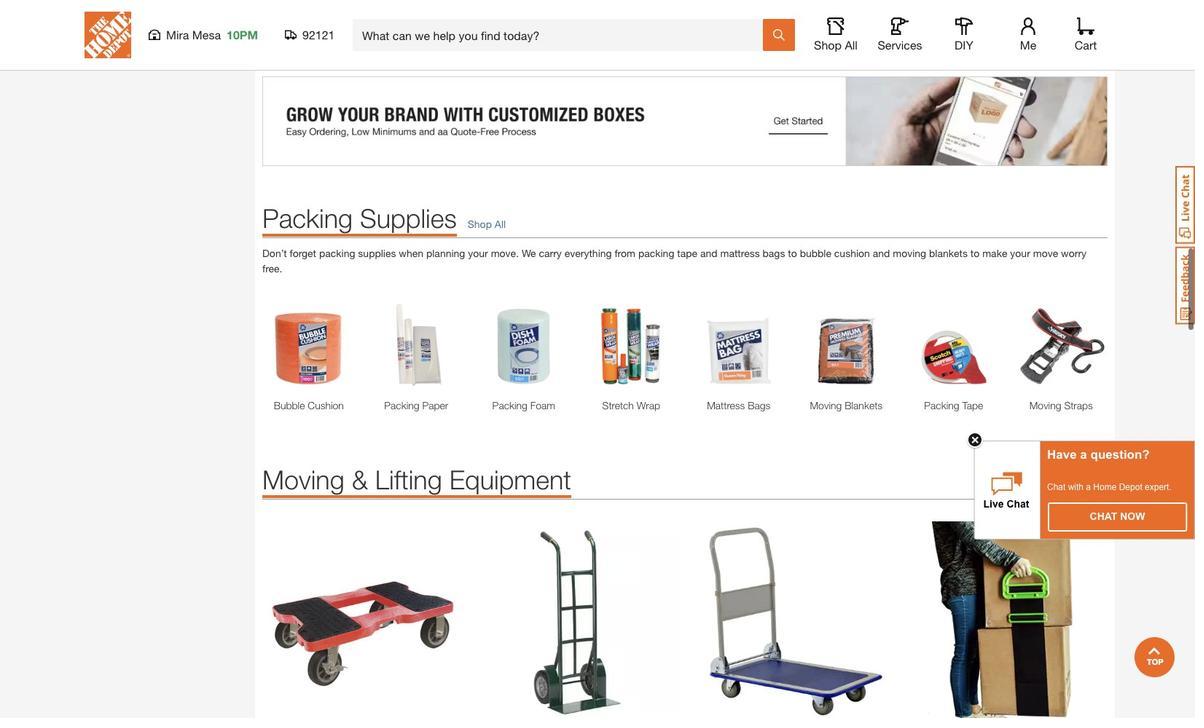 Task type: vqa. For each thing, say whether or not it's contained in the screenshot.
"PACKING TAPE" image
yes



Task type: describe. For each thing, give the bounding box(es) containing it.
ready
[[784, 34, 812, 46]]

moving blankets image
[[800, 298, 893, 391]]

paper
[[422, 400, 448, 412]]

tape
[[677, 247, 698, 259]]

wardrobe boxes image
[[262, 0, 420, 25]]

shop all inside 'button'
[[814, 38, 858, 52]]

the home depot logo image
[[85, 12, 131, 58]]

mira mesa 10pm
[[166, 28, 258, 42]]

92121
[[302, 28, 335, 42]]

with
[[1068, 482, 1084, 492]]

0 horizontal spatial and
[[700, 247, 718, 259]]

pack and seal medium moving box link
[[950, 32, 1108, 48]]

chat now
[[1090, 511, 1145, 522]]

worry
[[1061, 247, 1087, 259]]

feedback link image
[[1176, 246, 1195, 325]]

bubble cushion link
[[262, 398, 355, 414]]

services
[[878, 38, 922, 52]]

cushion
[[308, 400, 344, 412]]

everything
[[565, 247, 612, 259]]

diy button
[[941, 17, 988, 52]]

tv & picture boxes
[[471, 34, 555, 46]]

me button
[[1005, 17, 1052, 52]]

wardrobe boxes link
[[262, 32, 420, 48]]

2 medium from the left
[[1017, 34, 1053, 46]]

tv
[[471, 34, 483, 46]]

packing foam link
[[477, 398, 570, 414]]

moving for moving & lifting equipment
[[262, 465, 345, 496]]

stretch
[[602, 400, 634, 412]]

foam
[[530, 400, 555, 412]]

me
[[1020, 38, 1037, 52]]

shop all button
[[813, 17, 859, 52]]

bubble cushion
[[274, 400, 344, 412]]

tv & picture boxes image
[[434, 0, 592, 25]]

cart
[[1075, 38, 1097, 52]]

ready pack medium moving box image
[[778, 0, 936, 25]]

wrap
[[637, 400, 660, 412]]

2 packing from the left
[[638, 247, 675, 259]]

chat with a home depot expert.
[[1047, 482, 1172, 492]]

don't forget packing supplies when planning your move. we carry everything from packing tape and mattress bags to bubble cushion and moving blankets to make your move worry free.
[[262, 247, 1087, 275]]

1 to from the left
[[788, 247, 797, 259]]

don't
[[262, 247, 287, 259]]

planning
[[426, 247, 465, 259]]

wardrobe boxes
[[304, 34, 378, 46]]

move
[[1033, 247, 1058, 259]]

move.
[[491, 247, 519, 259]]

boxes inside tv & picture boxes link
[[528, 34, 555, 46]]

diy
[[955, 38, 974, 52]]

2 pack from the left
[[951, 34, 973, 46]]

blankets
[[845, 400, 883, 412]]

1 vertical spatial all
[[495, 218, 506, 230]]

now
[[1120, 511, 1145, 522]]

packing tape image
[[907, 298, 1000, 391]]

we
[[522, 247, 536, 259]]

ready pack medium moving box
[[784, 34, 930, 46]]

forget
[[290, 247, 316, 259]]

& for tv
[[485, 34, 492, 46]]

equipment
[[449, 465, 571, 496]]

services button
[[877, 17, 924, 52]]

have a question?
[[1047, 448, 1150, 462]]

tv & picture boxes link
[[434, 32, 592, 48]]

bags
[[763, 247, 785, 259]]

mattress bags image
[[692, 298, 785, 391]]

home
[[1094, 482, 1117, 492]]

carry
[[539, 247, 562, 259]]

packing paper link
[[370, 398, 463, 414]]

What can we help you find today? search field
[[362, 20, 762, 50]]

moving straps
[[1030, 400, 1093, 412]]

bubble
[[800, 247, 832, 259]]

pack and seal medium moving box image
[[950, 0, 1108, 25]]

cushion
[[834, 247, 870, 259]]

packing for packing foam
[[492, 400, 528, 412]]

packing tape link
[[907, 398, 1000, 414]]

stretch wrap image
[[585, 298, 678, 391]]

moving for moving straps
[[1030, 400, 1062, 412]]

10pm
[[227, 28, 258, 42]]

moving
[[893, 247, 927, 259]]

2 to from the left
[[971, 247, 980, 259]]

stretch wrap
[[602, 400, 660, 412]]

1 box from the left
[[913, 34, 930, 46]]

make
[[983, 247, 1008, 259]]

picture
[[495, 34, 525, 46]]

seal
[[995, 34, 1014, 46]]



Task type: locate. For each thing, give the bounding box(es) containing it.
packing for packing paper
[[384, 400, 420, 412]]

to right bags
[[788, 247, 797, 259]]

packing
[[262, 203, 353, 234], [384, 400, 420, 412], [492, 400, 528, 412], [924, 400, 960, 412]]

chat now link
[[1049, 503, 1187, 531]]

all up move.
[[495, 218, 506, 230]]

1 horizontal spatial pack
[[951, 34, 973, 46]]

from
[[615, 247, 636, 259]]

packing for packing supplies
[[262, 203, 353, 234]]

depot
[[1119, 482, 1143, 492]]

a right with
[[1086, 482, 1091, 492]]

moving
[[878, 34, 910, 46], [1055, 34, 1087, 46], [810, 400, 842, 412], [1030, 400, 1062, 412], [262, 465, 345, 496]]

0 horizontal spatial shop
[[468, 218, 492, 230]]

packing left the tape
[[924, 400, 960, 412]]

1 horizontal spatial all
[[845, 38, 858, 52]]

medium
[[840, 34, 875, 46], [1017, 34, 1053, 46]]

1 horizontal spatial box
[[1090, 34, 1108, 46]]

packing supplies
[[262, 203, 457, 234]]

0 horizontal spatial shop all
[[468, 218, 506, 230]]

to
[[788, 247, 797, 259], [971, 247, 980, 259]]

your
[[468, 247, 488, 259], [1010, 247, 1031, 259]]

1 your from the left
[[468, 247, 488, 259]]

shop all right 'ready'
[[814, 38, 858, 52]]

boxes
[[350, 34, 378, 46], [528, 34, 555, 46]]

0 horizontal spatial all
[[495, 218, 506, 230]]

packing paper
[[384, 400, 448, 412]]

blankets
[[929, 247, 968, 259]]

shop right 'ready'
[[814, 38, 842, 52]]

all inside 'button'
[[845, 38, 858, 52]]

box left the diy at the right top of page
[[913, 34, 930, 46]]

2 your from the left
[[1010, 247, 1031, 259]]

moving blankets link
[[800, 398, 893, 414]]

0 horizontal spatial &
[[352, 465, 368, 496]]

packing left the foam
[[492, 400, 528, 412]]

packing paper image
[[370, 298, 463, 391]]

pack right 'ready'
[[815, 34, 837, 46]]

all
[[845, 38, 858, 52], [495, 218, 506, 230]]

0 vertical spatial all
[[845, 38, 858, 52]]

0 horizontal spatial pack
[[815, 34, 837, 46]]

0 horizontal spatial medium
[[840, 34, 875, 46]]

boxes inside wardrobe boxes link
[[350, 34, 378, 46]]

live chat image
[[1176, 166, 1195, 244]]

& left lifting
[[352, 465, 368, 496]]

moving & lifting equipment
[[262, 465, 571, 496]]

mattress
[[720, 247, 760, 259]]

tie-down straps image
[[1015, 298, 1108, 391]]

1 horizontal spatial &
[[485, 34, 492, 46]]

mesa
[[192, 28, 221, 42]]

stack and secure more boxes at once and make fewer trips to your new house image
[[692, 522, 893, 719]]

&
[[485, 34, 492, 46], [352, 465, 368, 496]]

1 vertical spatial a
[[1086, 482, 1091, 492]]

1 packing from the left
[[319, 247, 355, 259]]

packing up forget
[[262, 203, 353, 234]]

0 horizontal spatial box
[[913, 34, 930, 46]]

your left move.
[[468, 247, 488, 259]]

 image
[[262, 77, 1108, 166]]

bubble
[[274, 400, 305, 412]]

0 horizontal spatial boxes
[[350, 34, 378, 46]]

save your back and prevent damage to heavier items with ergonomic straps image
[[907, 522, 1108, 719]]

& for moving
[[352, 465, 368, 496]]

1 vertical spatial shop
[[468, 218, 492, 230]]

1 vertical spatial &
[[352, 465, 368, 496]]

0 vertical spatial shop all
[[814, 38, 858, 52]]

packing foam
[[492, 400, 555, 412]]

moving blankets
[[810, 400, 883, 412]]

your right make
[[1010, 247, 1031, 259]]

and left moving
[[873, 247, 890, 259]]

and right tape
[[700, 247, 718, 259]]

packing for packing tape
[[924, 400, 960, 412]]

and
[[976, 34, 992, 46], [700, 247, 718, 259], [873, 247, 890, 259]]

shop all link
[[457, 216, 506, 232]]

box right "me"
[[1090, 34, 1108, 46]]

mattress
[[707, 400, 745, 412]]

1 horizontal spatial to
[[971, 247, 980, 259]]

moving for moving blankets
[[810, 400, 842, 412]]

packing left tape
[[638, 247, 675, 259]]

0 vertical spatial shop
[[814, 38, 842, 52]]

box
[[913, 34, 930, 46], [1090, 34, 1108, 46]]

straps
[[1064, 400, 1093, 412]]

1 medium from the left
[[840, 34, 875, 46]]

0 vertical spatial &
[[485, 34, 492, 46]]

all down ready pack medium moving box image
[[845, 38, 858, 52]]

bubble wrap image
[[262, 298, 355, 391]]

0 horizontal spatial your
[[468, 247, 488, 259]]

a
[[1080, 448, 1087, 462], [1086, 482, 1091, 492]]

pack and seal medium moving box
[[951, 34, 1108, 46]]

1 vertical spatial shop all
[[468, 218, 506, 230]]

1 pack from the left
[[815, 34, 837, 46]]

1 horizontal spatial shop all
[[814, 38, 858, 52]]

92121 button
[[285, 28, 335, 42]]

tape
[[962, 400, 983, 412]]

medium down pack and seal medium moving box image
[[1017, 34, 1053, 46]]

question?
[[1091, 448, 1150, 462]]

0 horizontal spatial to
[[788, 247, 797, 259]]

packing tape
[[924, 400, 983, 412]]

1 horizontal spatial shop
[[814, 38, 842, 52]]

let lightweight hand trucks do all of your heavy lifting image
[[477, 522, 678, 719]]

2 horizontal spatial and
[[976, 34, 992, 46]]

shop inside 'button'
[[814, 38, 842, 52]]

cart link
[[1070, 17, 1102, 52]]

2 box from the left
[[1090, 34, 1108, 46]]

a right have
[[1080, 448, 1087, 462]]

1 horizontal spatial packing
[[638, 247, 675, 259]]

0 horizontal spatial packing
[[319, 247, 355, 259]]

boxes down the wardrobe boxes image
[[350, 34, 378, 46]]

packing foam image
[[477, 298, 570, 391]]

dollies image
[[262, 522, 463, 719]]

1 horizontal spatial boxes
[[528, 34, 555, 46]]

packing right forget
[[319, 247, 355, 259]]

free.
[[262, 262, 282, 275]]

chat
[[1090, 511, 1118, 522]]

and right the diy at the right top of page
[[976, 34, 992, 46]]

medium down ready pack medium moving box image
[[840, 34, 875, 46]]

lifting
[[375, 465, 442, 496]]

1 horizontal spatial your
[[1010, 247, 1031, 259]]

wardrobe
[[304, 34, 347, 46]]

boxes right picture
[[528, 34, 555, 46]]

& right 'tv'
[[485, 34, 492, 46]]

2 boxes from the left
[[528, 34, 555, 46]]

to left make
[[971, 247, 980, 259]]

moving inside 'link'
[[810, 400, 842, 412]]

shop all up move.
[[468, 218, 506, 230]]

have
[[1047, 448, 1077, 462]]

mattress bags link
[[692, 398, 785, 414]]

1 boxes from the left
[[350, 34, 378, 46]]

supplies
[[360, 203, 457, 234]]

chat
[[1047, 482, 1066, 492]]

pack left seal
[[951, 34, 973, 46]]

packing inside 'link'
[[384, 400, 420, 412]]

expert.
[[1145, 482, 1172, 492]]

file boxes image
[[606, 0, 764, 25]]

shop up move.
[[468, 218, 492, 230]]

packing left paper
[[384, 400, 420, 412]]

shop all
[[814, 38, 858, 52], [468, 218, 506, 230]]

supplies
[[358, 247, 396, 259]]

stretch wrap link
[[585, 398, 678, 414]]

ready pack medium moving box link
[[778, 32, 936, 48]]

1 horizontal spatial medium
[[1017, 34, 1053, 46]]

0 vertical spatial a
[[1080, 448, 1087, 462]]

1 horizontal spatial and
[[873, 247, 890, 259]]

mira
[[166, 28, 189, 42]]

moving straps link
[[1015, 398, 1108, 414]]

pack
[[815, 34, 837, 46], [951, 34, 973, 46]]

when
[[399, 247, 424, 259]]

bags
[[748, 400, 771, 412]]

mattress bags
[[707, 400, 771, 412]]



